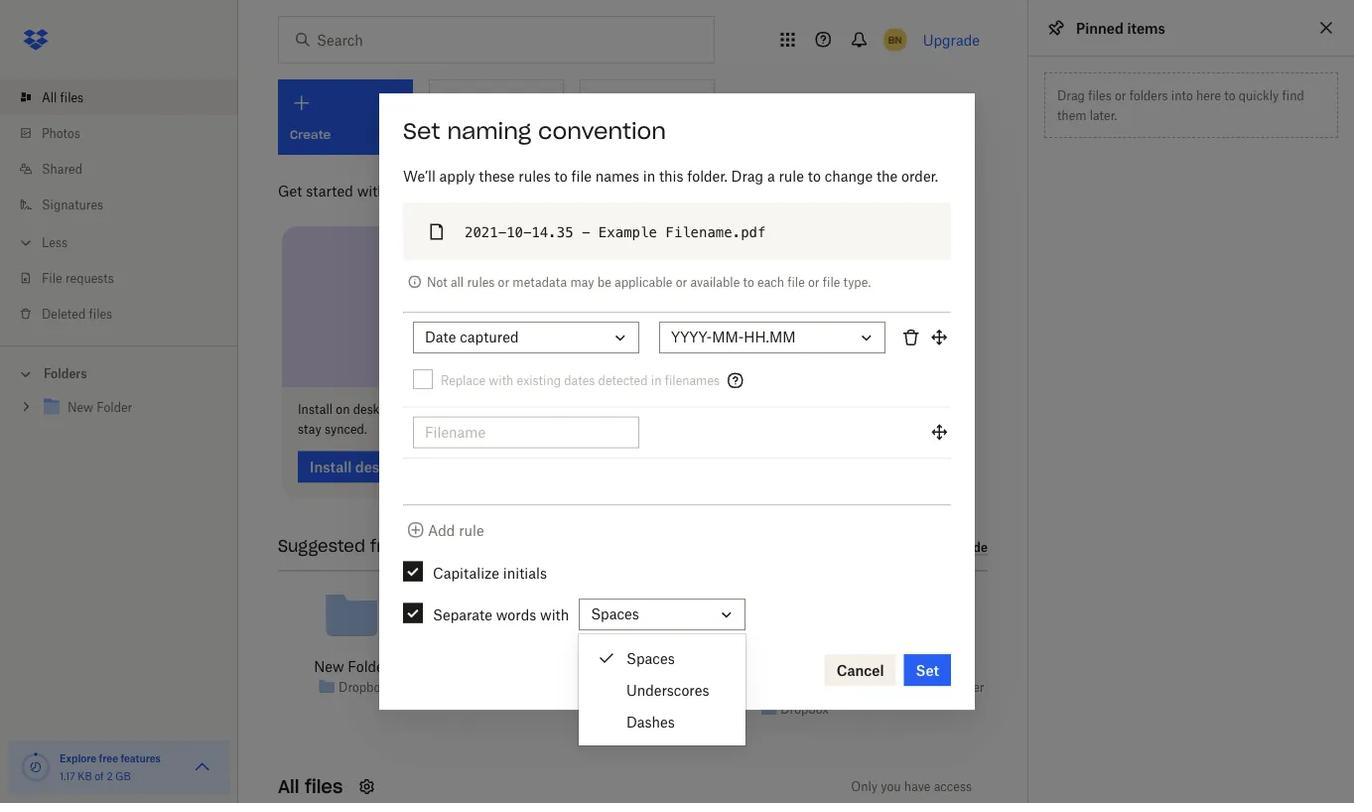 Task type: vqa. For each thing, say whether or not it's contained in the screenshot.
bottommost rule
yes



Task type: locate. For each thing, give the bounding box(es) containing it.
2023-11
[[915, 657, 967, 674]]

1 vertical spatial new folder link
[[919, 677, 984, 697]]

stay
[[298, 422, 321, 437]]

drag
[[731, 167, 763, 184]]

dropbox link
[[339, 677, 386, 697], [633, 699, 681, 719], [781, 699, 828, 719]]

0 vertical spatial rule
[[779, 167, 804, 184]]

add rule
[[428, 522, 484, 538]]

file
[[571, 167, 592, 184], [787, 275, 805, 289], [823, 275, 840, 289]]

dashes
[[626, 713, 675, 730]]

folder.
[[687, 167, 727, 184]]

1 _ from the left
[[611, 657, 616, 674]]

0 vertical spatial in
[[643, 167, 655, 184]]

dropbox link for getting
[[781, 699, 828, 719]]

suggested
[[278, 536, 365, 556]]

with right started
[[357, 182, 386, 199]]

_ left "getting" on the right bottom of the page
[[743, 657, 748, 674]]

with for words
[[540, 606, 569, 623]]

_ inside _ my paper doc.paper
[[611, 657, 616, 674]]

1 vertical spatial in
[[651, 373, 662, 388]]

0 horizontal spatial or
[[498, 275, 509, 289]]

rule right add
[[459, 522, 484, 538]]

pinned
[[1076, 19, 1124, 36]]

1 horizontal spatial new
[[919, 680, 945, 694]]

example
[[598, 224, 657, 241]]

we'll
[[403, 167, 436, 184]]

list box containing spaces
[[579, 642, 746, 738]]

or right each
[[808, 275, 820, 289]]

0 horizontal spatial rules
[[467, 275, 495, 289]]

2 or from the left
[[676, 275, 687, 289]]

0 vertical spatial spaces
[[591, 606, 639, 623]]

2 horizontal spatial file
[[823, 275, 840, 289]]

_ inside the _ getting star… paper.paper
[[743, 657, 748, 674]]

dates
[[564, 373, 595, 388]]

from
[[370, 536, 410, 556]]

1 vertical spatial folder
[[949, 680, 984, 694]]

11
[[955, 657, 967, 674]]

with up offline
[[489, 373, 514, 388]]

1 vertical spatial rule
[[459, 522, 484, 538]]

dropbox image
[[16, 20, 56, 60]]

requests
[[65, 271, 114, 285]]

names
[[595, 167, 639, 184]]

file right each
[[787, 275, 805, 289]]

spaces inside spaces option
[[626, 650, 675, 667]]

0 horizontal spatial new folder link
[[314, 655, 389, 677]]

shared
[[42, 161, 82, 176]]

1 vertical spatial all
[[278, 775, 299, 798]]

0 vertical spatial all
[[42, 90, 57, 105]]

1 horizontal spatial folder
[[949, 680, 984, 694]]

rules right these
[[518, 167, 551, 184]]

-
[[582, 224, 590, 241]]

initials
[[503, 564, 547, 581]]

only
[[851, 779, 878, 794]]

1 vertical spatial all files
[[278, 775, 343, 798]]

1 on from the left
[[336, 402, 350, 417]]

rules
[[518, 167, 551, 184], [467, 275, 495, 289]]

in left this
[[643, 167, 655, 184]]

list
[[0, 68, 238, 345]]

free
[[99, 752, 118, 764]]

1 horizontal spatial on
[[447, 402, 461, 417]]

0 vertical spatial new
[[314, 657, 344, 674]]

1 vertical spatial new folder
[[919, 680, 984, 694]]

replace with existing dates detected in filenames
[[441, 373, 720, 388]]

separate words with
[[433, 606, 569, 623]]

1 horizontal spatial dropbox link
[[633, 699, 681, 719]]

type.
[[843, 275, 871, 289]]

_
[[611, 657, 616, 674], [743, 657, 748, 674]]

2 horizontal spatial or
[[808, 275, 820, 289]]

0 horizontal spatial dropbox link
[[339, 677, 386, 697]]

0 vertical spatial new folder link
[[314, 655, 389, 677]]

dropbox for new folder
[[339, 680, 386, 694]]

to inside install on desktop to work on files offline and stay synced.
[[401, 402, 412, 417]]

all
[[42, 90, 57, 105], [278, 775, 299, 798]]

on right work
[[447, 402, 461, 417]]

each
[[757, 275, 784, 289]]

rules right all
[[467, 275, 495, 289]]

to
[[555, 167, 568, 184], [808, 167, 821, 184], [743, 275, 754, 289], [401, 402, 412, 417]]

1 horizontal spatial with
[[489, 373, 514, 388]]

you
[[881, 779, 901, 794]]

file left names
[[571, 167, 592, 184]]

1 vertical spatial spaces
[[626, 650, 675, 667]]

0 horizontal spatial all files
[[42, 90, 84, 105]]

new
[[314, 657, 344, 674], [919, 680, 945, 694]]

2 _ from the left
[[743, 657, 748, 674]]

2 horizontal spatial dropbox link
[[781, 699, 828, 719]]

_ my paper doc.paper link
[[577, 655, 716, 698]]

0 horizontal spatial all
[[42, 90, 57, 105]]

list box
[[579, 642, 746, 738]]

2 vertical spatial with
[[540, 606, 569, 623]]

files
[[60, 90, 84, 105], [89, 306, 112, 321], [464, 402, 487, 417], [305, 775, 343, 798]]

spaces option
[[579, 642, 746, 674]]

1 vertical spatial with
[[489, 373, 514, 388]]

with right words
[[540, 606, 569, 623]]

only you have access
[[851, 779, 972, 794]]

explore free features 1.17 kb of 2 gb
[[60, 752, 161, 782]]

replace with existing dates detected in filenames button
[[403, 314, 951, 409]]

0 horizontal spatial with
[[357, 182, 386, 199]]

create folder
[[593, 127, 673, 142]]

offline
[[491, 402, 526, 417]]

_ left my
[[611, 657, 616, 674]]

spaces inside spaces button
[[591, 606, 639, 623]]

1 horizontal spatial _
[[743, 657, 748, 674]]

2021-10-14.35 - example filename.pdf
[[465, 224, 766, 241]]

0 horizontal spatial _
[[611, 657, 616, 674]]

0 vertical spatial all files
[[42, 90, 84, 105]]

spaces
[[591, 606, 639, 623], [626, 650, 675, 667]]

file requests link
[[16, 260, 238, 296]]

upgrade link
[[923, 31, 980, 48]]

folders button
[[0, 358, 238, 388]]

or left metadata
[[498, 275, 509, 289]]

your
[[415, 536, 452, 556]]

separate
[[433, 606, 492, 623]]

new folder
[[314, 657, 389, 674], [919, 680, 984, 694]]

folder
[[637, 127, 673, 142]]

file left type.
[[823, 275, 840, 289]]

1 horizontal spatial or
[[676, 275, 687, 289]]

2 on from the left
[[447, 402, 461, 417]]

1 horizontal spatial all files
[[278, 775, 343, 798]]

capitalize initials
[[433, 564, 547, 581]]

in right detected
[[651, 373, 662, 388]]

1 horizontal spatial rule
[[779, 167, 804, 184]]

replace
[[441, 373, 486, 388]]

not all rules or metadata may be applicable or available to each file or file type.
[[427, 275, 871, 289]]

signatures link
[[16, 187, 238, 222]]

_ my paper doc.paper
[[611, 657, 682, 696]]

folder
[[348, 657, 389, 674], [949, 680, 984, 694]]

0 vertical spatial new folder
[[314, 657, 389, 674]]

0 vertical spatial with
[[357, 182, 386, 199]]

deleted files link
[[16, 296, 238, 332]]

rule right a
[[779, 167, 804, 184]]

to left work
[[401, 402, 412, 417]]

explore
[[60, 752, 96, 764]]

0 horizontal spatial new folder
[[314, 657, 389, 674]]

on
[[336, 402, 350, 417], [447, 402, 461, 417]]

items
[[1127, 19, 1165, 36]]

1 horizontal spatial rules
[[518, 167, 551, 184]]

convention
[[538, 117, 666, 145]]

all files
[[42, 90, 84, 105], [278, 775, 343, 798]]

0 horizontal spatial rule
[[459, 522, 484, 538]]

dropbox
[[390, 182, 446, 199], [339, 680, 386, 694], [633, 701, 681, 716], [781, 701, 828, 716]]

create folder button
[[580, 79, 715, 155]]

install
[[298, 402, 333, 417]]

2 horizontal spatial with
[[540, 606, 569, 623]]

rule
[[779, 167, 804, 184], [459, 522, 484, 538]]

or left available
[[676, 275, 687, 289]]

1 horizontal spatial new folder
[[919, 680, 984, 694]]

1 horizontal spatial file
[[787, 275, 805, 289]]

file
[[42, 271, 62, 285]]

on up synced. on the bottom left of the page
[[336, 402, 350, 417]]

files inside "list item"
[[60, 90, 84, 105]]

0 horizontal spatial folder
[[348, 657, 389, 674]]

_ getting star… paper.paper
[[743, 657, 844, 696]]

0 horizontal spatial on
[[336, 402, 350, 417]]



Task type: describe. For each thing, give the bounding box(es) containing it.
add rule button
[[404, 518, 484, 542]]

dropbox link for my
[[633, 699, 681, 719]]

14.35
[[532, 224, 573, 241]]

metadata
[[513, 275, 567, 289]]

all
[[451, 275, 464, 289]]

all files list item
[[0, 79, 238, 115]]

these
[[479, 167, 515, 184]]

detected
[[598, 373, 648, 388]]

upgrade
[[923, 31, 980, 48]]

1.17
[[60, 770, 75, 782]]

naming
[[447, 117, 531, 145]]

list containing all files
[[0, 68, 238, 345]]

doc.paper
[[614, 679, 679, 696]]

2021-
[[465, 224, 506, 241]]

star…
[[806, 657, 844, 674]]

1 or from the left
[[498, 275, 509, 289]]

all files inside all files link
[[42, 90, 84, 105]]

to left each
[[743, 275, 754, 289]]

existing
[[517, 373, 561, 388]]

set naming convention dialog
[[379, 93, 975, 710]]

less
[[42, 235, 68, 250]]

2
[[107, 770, 113, 782]]

_ getting star… paper.paper link
[[724, 655, 863, 698]]

file requests
[[42, 271, 114, 285]]

quota usage element
[[20, 751, 52, 783]]

photos link
[[16, 115, 238, 151]]

dropbox for _ my paper doc.paper
[[633, 701, 681, 716]]

available
[[690, 275, 740, 289]]

1 vertical spatial rules
[[467, 275, 495, 289]]

of
[[95, 770, 104, 782]]

all files link
[[16, 79, 238, 115]]

dropbox for _ getting star… paper.paper
[[781, 701, 828, 716]]

features
[[121, 752, 161, 764]]

and
[[529, 402, 550, 417]]

started
[[306, 182, 353, 199]]

get
[[278, 182, 302, 199]]

access
[[934, 779, 972, 794]]

0 horizontal spatial new
[[314, 657, 344, 674]]

get started with dropbox
[[278, 182, 446, 199]]

may
[[570, 275, 594, 289]]

files inside install on desktop to work on files offline and stay synced.
[[464, 402, 487, 417]]

2023-11 link
[[915, 655, 967, 677]]

activity
[[457, 536, 518, 556]]

deleted files
[[42, 306, 112, 321]]

rule inside 'add rule' button
[[459, 522, 484, 538]]

change
[[825, 167, 873, 184]]

3 or from the left
[[808, 275, 820, 289]]

desktop
[[353, 402, 398, 417]]

Spaces button
[[579, 599, 746, 630]]

0 vertical spatial folder
[[348, 657, 389, 674]]

paper.paper
[[755, 679, 833, 696]]

filename.pdf
[[665, 224, 766, 241]]

work
[[416, 402, 444, 417]]

set
[[403, 117, 440, 145]]

kb
[[78, 770, 92, 782]]

in inside 'replace with existing dates detected in filenames' button
[[651, 373, 662, 388]]

dropbox link for folder
[[339, 677, 386, 697]]

install on desktop to work on files offline and stay synced.
[[298, 402, 550, 437]]

shared link
[[16, 151, 238, 187]]

my
[[620, 657, 640, 674]]

gb
[[115, 770, 131, 782]]

a
[[767, 167, 775, 184]]

suggested from your activity
[[278, 536, 518, 556]]

0 horizontal spatial file
[[571, 167, 592, 184]]

1 horizontal spatial all
[[278, 775, 299, 798]]

signatures
[[42, 197, 103, 212]]

with inside button
[[489, 373, 514, 388]]

applicable
[[615, 275, 672, 289]]

this
[[659, 167, 684, 184]]

to left change
[[808, 167, 821, 184]]

1 horizontal spatial new folder link
[[919, 677, 984, 697]]

folders
[[44, 366, 87, 381]]

have
[[904, 779, 931, 794]]

photos
[[42, 126, 80, 140]]

close right sidebar image
[[1314, 16, 1338, 40]]

underscores
[[626, 682, 709, 698]]

with for started
[[357, 182, 386, 199]]

not
[[427, 275, 447, 289]]

words
[[496, 606, 536, 623]]

2023-
[[915, 657, 955, 674]]

1 vertical spatial new
[[919, 680, 945, 694]]

less image
[[16, 233, 36, 253]]

0 vertical spatial rules
[[518, 167, 551, 184]]

to down set naming convention
[[555, 167, 568, 184]]

Filename text field
[[425, 422, 627, 443]]

_ for _ my paper doc.paper
[[611, 657, 616, 674]]

deleted
[[42, 306, 86, 321]]

_ for _ getting star… paper.paper
[[743, 657, 748, 674]]

order.
[[901, 167, 938, 184]]

getting
[[752, 657, 802, 674]]

apply
[[439, 167, 475, 184]]

be
[[597, 275, 611, 289]]

capitalize
[[433, 564, 499, 581]]

add
[[428, 522, 455, 538]]

all inside "list item"
[[42, 90, 57, 105]]

the
[[877, 167, 898, 184]]

set naming convention
[[403, 117, 666, 145]]

paper
[[644, 657, 682, 674]]

we'll apply these rules to file names in this folder. drag a rule to change the order.
[[403, 167, 938, 184]]



